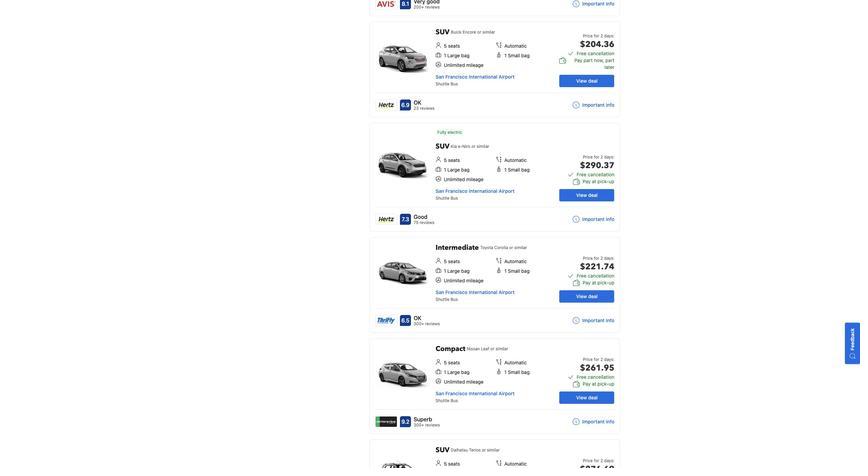 Task type: vqa. For each thing, say whether or not it's contained in the screenshot.
left THE 'FREE CANCELLATION'
no



Task type: describe. For each thing, give the bounding box(es) containing it.
6.9
[[402, 102, 410, 108]]

small for $221.74
[[508, 268, 520, 274]]

bus for $261.95
[[451, 398, 458, 404]]

product card group containing $221.74
[[370, 237, 621, 333]]

2 seats from the top
[[448, 157, 460, 163]]

product card group containing suv
[[370, 440, 621, 469]]

deal for $290.37
[[589, 192, 598, 198]]

free cancellation for $204.36
[[577, 50, 615, 56]]

large for $204.36
[[448, 53, 460, 58]]

1 part from the left
[[584, 57, 593, 63]]

reviews right 200+
[[425, 4, 440, 10]]

up for $290.37
[[609, 179, 615, 184]]

ok 23 reviews
[[414, 100, 435, 111]]

airport for $221.74
[[499, 290, 515, 295]]

view for $204.36
[[577, 78, 587, 84]]

5 seats for $261.95
[[444, 360, 460, 366]]

2 mileage from the top
[[466, 177, 484, 182]]

cancellation for $261.95
[[588, 374, 615, 380]]

international for $204.36
[[469, 74, 498, 80]]

important info button for $204.36
[[573, 102, 615, 109]]

important for $221.74
[[583, 318, 605, 324]]

suv daihatsu terios or similar
[[436, 446, 500, 455]]

view deal button for $261.95
[[560, 392, 615, 404]]

view deal for $290.37
[[577, 192, 598, 198]]

5 5 seats from the top
[[444, 461, 460, 467]]

2 san francisco international airport button from the top
[[436, 188, 515, 194]]

e-
[[458, 144, 463, 149]]

mileage for $261.95
[[466, 379, 484, 385]]

san francisco international airport button for $221.74
[[436, 290, 515, 295]]

2 for $290.37
[[601, 155, 603, 160]]

price for 2 days: $204.36
[[580, 33, 615, 50]]

for for $261.95
[[594, 357, 600, 362]]

for for $221.74
[[594, 256, 600, 261]]

customer rating 6.9 ok element
[[414, 99, 435, 107]]

important info for $261.95
[[583, 419, 615, 425]]

seats for $204.36
[[448, 43, 460, 49]]

suv buick encore or similar
[[436, 27, 495, 37]]

5 seats for $221.74
[[444, 259, 460, 265]]

important info button for $221.74
[[573, 317, 615, 324]]

200+
[[414, 4, 424, 10]]

5 seats from the top
[[448, 461, 460, 467]]

compact
[[436, 345, 466, 354]]

view deal button for $204.36
[[560, 75, 615, 87]]

small for $204.36
[[508, 53, 520, 58]]

2 san from the top
[[436, 188, 444, 194]]

up for $261.95
[[609, 381, 615, 387]]

free for $204.36
[[577, 50, 587, 56]]

francisco for $261.95
[[446, 391, 468, 397]]

5 price from the top
[[583, 459, 593, 464]]

1 small bag for $221.74
[[505, 268, 530, 274]]

view for $221.74
[[577, 294, 587, 300]]

7.3 element
[[400, 214, 411, 225]]

2 unlimited from the top
[[444, 177, 465, 182]]

customer rating 7.3 good element
[[414, 213, 435, 221]]

unlimited mileage for $221.74
[[444, 278, 484, 284]]

large for $261.95
[[448, 370, 460, 375]]

good
[[414, 214, 428, 220]]

2 1 small bag from the top
[[505, 167, 530, 173]]

important info for $221.74
[[583, 318, 615, 324]]

pick- for $221.74
[[598, 280, 609, 286]]

fully
[[438, 130, 447, 135]]

3 important info from the top
[[583, 216, 615, 222]]

buick
[[451, 30, 462, 35]]

5 automatic from the top
[[505, 461, 527, 467]]

encore
[[463, 30, 476, 35]]

francisco for $221.74
[[446, 290, 468, 295]]

supplied by rc - thrifty image
[[376, 316, 397, 326]]

corolla
[[495, 245, 508, 250]]

price for $221.74
[[583, 256, 593, 261]]

airport for $204.36
[[499, 74, 515, 80]]

or for $261.95
[[491, 347, 495, 352]]

pay for $204.36
[[575, 57, 583, 63]]

info for $204.36
[[606, 102, 615, 108]]

pay for $261.95
[[583, 381, 591, 387]]

5 5 from the top
[[444, 461, 447, 467]]

9.2 element
[[400, 417, 411, 428]]

shuttle for $221.74
[[436, 297, 450, 302]]

1 large bag for $204.36
[[444, 53, 470, 58]]

2 5 from the top
[[444, 157, 447, 163]]

niro
[[463, 144, 471, 149]]

at for $221.74
[[592, 280, 597, 286]]

customer rating 6.5 ok element
[[414, 314, 440, 323]]

view for $290.37
[[577, 192, 587, 198]]

5 days: from the top
[[604, 459, 615, 464]]

6.5 element
[[400, 315, 411, 326]]

mileage for $221.74
[[466, 278, 484, 284]]

international for $261.95
[[469, 391, 498, 397]]

price for $261.95
[[583, 357, 593, 362]]

2 5 seats from the top
[[444, 157, 460, 163]]

2 part from the left
[[606, 57, 615, 63]]

cancellation for $221.74
[[588, 273, 615, 279]]

2 unlimited mileage from the top
[[444, 177, 484, 182]]

francisco for $204.36
[[446, 74, 468, 80]]

or inside suv kia e-niro or similar
[[472, 144, 476, 149]]

5 for from the top
[[594, 459, 600, 464]]

free for $221.74
[[577, 273, 587, 279]]

8.1 element
[[400, 0, 411, 9]]

2 automatic from the top
[[505, 157, 527, 163]]

san for $221.74
[[436, 290, 444, 295]]

terios
[[469, 448, 481, 453]]

5 seats for $204.36
[[444, 43, 460, 49]]

or inside suv daihatsu terios or similar
[[482, 448, 486, 453]]

international for $221.74
[[469, 290, 498, 295]]

unlimited for $261.95
[[444, 379, 465, 385]]

3 important info button from the top
[[573, 216, 615, 223]]

san francisco international airport shuttle bus for $204.36
[[436, 74, 515, 87]]

deal for $204.36
[[589, 78, 598, 84]]

seats for $261.95
[[448, 360, 460, 366]]

product card group containing 8.1
[[370, 0, 621, 16]]

3 info from the top
[[606, 216, 615, 222]]

ok for $221.74
[[414, 315, 422, 322]]

fully electric
[[438, 130, 462, 135]]

1 small bag for $204.36
[[505, 53, 530, 58]]

days: for $204.36
[[604, 33, 615, 38]]

good 75 reviews
[[414, 214, 435, 225]]

info for $221.74
[[606, 318, 615, 324]]

2 1 large bag from the top
[[444, 167, 470, 173]]

later
[[605, 64, 615, 70]]

reviews for $204.36
[[420, 106, 435, 111]]

6.5
[[402, 318, 410, 324]]

daihatsu
[[451, 448, 468, 453]]

intermediate toyota corolla or similar
[[436, 243, 527, 252]]

5 2 from the top
[[601, 459, 603, 464]]

at for $261.95
[[592, 381, 597, 387]]

similar inside suv kia e-niro or similar
[[477, 144, 490, 149]]

similar for $221.74
[[515, 245, 527, 250]]

2 bus from the top
[[451, 196, 458, 201]]



Task type: locate. For each thing, give the bounding box(es) containing it.
6 product card group from the top
[[370, 440, 621, 469]]

international
[[469, 74, 498, 80], [469, 188, 498, 194], [469, 290, 498, 295], [469, 391, 498, 397]]

1 vertical spatial supplied by hertz image
[[376, 214, 397, 225]]

1 large bag down buick
[[444, 53, 470, 58]]

kia
[[451, 144, 457, 149]]

customer rating 9.2 superb element
[[414, 416, 440, 424]]

1 large bag down intermediate
[[444, 268, 470, 274]]

3 1 small bag from the top
[[505, 268, 530, 274]]

$261.95
[[580, 363, 615, 374]]

supplied by hertz image left '7.3' 'element'
[[376, 214, 397, 225]]

free down $221.74
[[577, 273, 587, 279]]

3 for from the top
[[594, 256, 600, 261]]

1 large bag
[[444, 53, 470, 58], [444, 167, 470, 173], [444, 268, 470, 274], [444, 370, 470, 375]]

4 international from the top
[[469, 391, 498, 397]]

san francisco international airport shuttle bus
[[436, 74, 515, 87], [436, 188, 515, 201], [436, 290, 515, 302], [436, 391, 515, 404]]

price for $204.36
[[583, 33, 593, 38]]

3 bus from the top
[[451, 297, 458, 302]]

1 large bag down compact on the bottom of the page
[[444, 370, 470, 375]]

san francisco international airport button for $261.95
[[436, 391, 515, 397]]

info
[[606, 1, 615, 7], [606, 102, 615, 108], [606, 216, 615, 222], [606, 318, 615, 324], [606, 419, 615, 425]]

superb
[[414, 417, 432, 423]]

pay at pick-up
[[583, 179, 615, 184], [583, 280, 615, 286], [583, 381, 615, 387]]

1 1 large bag from the top
[[444, 53, 470, 58]]

4 shuttle from the top
[[436, 398, 450, 404]]

pay at pick-up down $221.74
[[583, 280, 615, 286]]

days: inside price for 2 days: $261.95
[[604, 357, 615, 362]]

4 important from the top
[[583, 318, 605, 324]]

suv left daihatsu
[[436, 446, 450, 455]]

unlimited mileage down suv buick encore or similar
[[444, 62, 484, 68]]

automatic for $261.95
[[505, 360, 527, 366]]

pay for $221.74
[[583, 280, 591, 286]]

days: inside price for 2 days: $290.37
[[604, 155, 615, 160]]

3 deal from the top
[[589, 294, 598, 300]]

free cancellation for $261.95
[[577, 374, 615, 380]]

1 info from the top
[[606, 1, 615, 7]]

1 free from the top
[[577, 50, 587, 56]]

cancellation down $290.37
[[588, 172, 615, 178]]

$204.36
[[580, 39, 615, 50]]

2 shuttle from the top
[[436, 196, 450, 201]]

view deal for $261.95
[[577, 395, 598, 401]]

unlimited down intermediate
[[444, 278, 465, 284]]

unlimited mileage down the compact nissan leaf or similar
[[444, 379, 484, 385]]

3 cancellation from the top
[[588, 273, 615, 279]]

reviews inside ok 300+ reviews
[[425, 322, 440, 327]]

supplied by rc - enterprise image
[[376, 417, 397, 427]]

2 view deal button from the top
[[560, 189, 615, 202]]

2 inside price for 2 days: $204.36
[[601, 33, 603, 38]]

2 suv from the top
[[436, 142, 450, 151]]

2 for $204.36
[[601, 33, 603, 38]]

feedback
[[850, 329, 856, 351]]

part
[[584, 57, 593, 63], [606, 57, 615, 63]]

seats down compact on the bottom of the page
[[448, 360, 460, 366]]

1 view from the top
[[577, 78, 587, 84]]

0 vertical spatial at
[[592, 179, 597, 184]]

mileage down encore at the right
[[466, 62, 484, 68]]

at
[[592, 179, 597, 184], [592, 280, 597, 286], [592, 381, 597, 387]]

suv
[[436, 27, 450, 37], [436, 142, 450, 151], [436, 446, 450, 455]]

1 5 seats from the top
[[444, 43, 460, 49]]

automatic for $221.74
[[505, 259, 527, 265]]

for inside price for 2 days: $221.74
[[594, 256, 600, 261]]

view down $290.37
[[577, 192, 587, 198]]

1 free cancellation from the top
[[577, 50, 615, 56]]

2 important info from the top
[[583, 102, 615, 108]]

unlimited down compact on the bottom of the page
[[444, 379, 465, 385]]

1 francisco from the top
[[446, 74, 468, 80]]

4 1 small bag from the top
[[505, 370, 530, 375]]

pay at pick-up for $290.37
[[583, 179, 615, 184]]

or for $221.74
[[509, 245, 513, 250]]

bus
[[451, 81, 458, 87], [451, 196, 458, 201], [451, 297, 458, 302], [451, 398, 458, 404]]

300+ right 6.5 element
[[414, 322, 424, 327]]

price inside price for 2 days: $290.37
[[583, 155, 593, 160]]

view deal button for $221.74
[[560, 291, 615, 303]]

for inside price for 2 days: $290.37
[[594, 155, 600, 160]]

4 bus from the top
[[451, 398, 458, 404]]

price
[[583, 33, 593, 38], [583, 155, 593, 160], [583, 256, 593, 261], [583, 357, 593, 362], [583, 459, 593, 464]]

1 vertical spatial suv
[[436, 142, 450, 151]]

important info button for $261.95
[[573, 419, 615, 426]]

san for $204.36
[[436, 74, 444, 80]]

2 san francisco international airport shuttle bus from the top
[[436, 188, 515, 201]]

deal for $261.95
[[589, 395, 598, 401]]

0 vertical spatial suv
[[436, 27, 450, 37]]

1 small bag for $261.95
[[505, 370, 530, 375]]

product card group containing $261.95
[[370, 339, 621, 435]]

leaf
[[481, 347, 490, 352]]

$221.74
[[580, 261, 615, 273]]

price inside price for 2 days: $221.74
[[583, 256, 593, 261]]

pay at pick-up for $261.95
[[583, 381, 615, 387]]

ok right 6.9 element
[[414, 100, 422, 106]]

suv left buick
[[436, 27, 450, 37]]

days: for $290.37
[[604, 155, 615, 160]]

reviews right 23
[[420, 106, 435, 111]]

price for 2 days:
[[583, 459, 615, 464]]

or right leaf
[[491, 347, 495, 352]]

for
[[594, 33, 600, 38], [594, 155, 600, 160], [594, 256, 600, 261], [594, 357, 600, 362], [594, 459, 600, 464]]

view deal button down pay part now, part later
[[560, 75, 615, 87]]

3 5 seats from the top
[[444, 259, 460, 265]]

0 vertical spatial ok
[[414, 100, 422, 106]]

similar right terios
[[487, 448, 500, 453]]

superb 300+ reviews
[[414, 417, 440, 428]]

san
[[436, 74, 444, 80], [436, 188, 444, 194], [436, 290, 444, 295], [436, 391, 444, 397]]

large
[[448, 53, 460, 58], [448, 167, 460, 173], [448, 268, 460, 274], [448, 370, 460, 375]]

product card group containing $290.37
[[370, 123, 621, 232]]

view deal
[[577, 78, 598, 84], [577, 192, 598, 198], [577, 294, 598, 300], [577, 395, 598, 401]]

free down $290.37
[[577, 172, 587, 178]]

price for $290.37
[[583, 155, 593, 160]]

1 important info from the top
[[583, 1, 615, 7]]

pick- for $290.37
[[598, 179, 609, 184]]

large down kia
[[448, 167, 460, 173]]

1 important from the top
[[583, 1, 605, 7]]

1 unlimited from the top
[[444, 62, 465, 68]]

5 seats down compact on the bottom of the page
[[444, 360, 460, 366]]

cancellation for $290.37
[[588, 172, 615, 178]]

or right niro
[[472, 144, 476, 149]]

0 vertical spatial pick-
[[598, 179, 609, 184]]

2 days: from the top
[[604, 155, 615, 160]]

supplied by hertz image left 6.9
[[376, 100, 397, 110]]

for for $204.36
[[594, 33, 600, 38]]

75
[[414, 220, 419, 225]]

pick- down $290.37
[[598, 179, 609, 184]]

view down $221.74
[[577, 294, 587, 300]]

up for $221.74
[[609, 280, 615, 286]]

large for $221.74
[[448, 268, 460, 274]]

suv for suv buick encore or similar
[[436, 27, 450, 37]]

5 for $204.36
[[444, 43, 447, 49]]

or right encore at the right
[[478, 30, 482, 35]]

supplied by hertz image for 7.3
[[376, 214, 397, 225]]

mileage for $204.36
[[466, 62, 484, 68]]

suv for suv kia e-niro or similar
[[436, 142, 450, 151]]

important info
[[583, 1, 615, 7], [583, 102, 615, 108], [583, 216, 615, 222], [583, 318, 615, 324], [583, 419, 615, 425]]

pay down $261.95
[[583, 381, 591, 387]]

unlimited down kia
[[444, 177, 465, 182]]

2 important info button from the top
[[573, 102, 615, 109]]

ok right 6.5 element
[[414, 315, 422, 322]]

pay at pick-up for $221.74
[[583, 280, 615, 286]]

seats for $221.74
[[448, 259, 460, 265]]

1 vertical spatial up
[[609, 280, 615, 286]]

cancellation down $221.74
[[588, 273, 615, 279]]

view deal button for $290.37
[[560, 189, 615, 202]]

ok inside ok 23 reviews
[[414, 100, 422, 106]]

part up later
[[606, 57, 615, 63]]

or inside the compact nissan leaf or similar
[[491, 347, 495, 352]]

pay
[[575, 57, 583, 63], [583, 179, 591, 184], [583, 280, 591, 286], [583, 381, 591, 387]]

days: for $261.95
[[604, 357, 615, 362]]

pick-
[[598, 179, 609, 184], [598, 280, 609, 286], [598, 381, 609, 387]]

up down $261.95
[[609, 381, 615, 387]]

4 info from the top
[[606, 318, 615, 324]]

2 price from the top
[[583, 155, 593, 160]]

3 suv from the top
[[436, 446, 450, 455]]

shuttle
[[436, 81, 450, 87], [436, 196, 450, 201], [436, 297, 450, 302], [436, 398, 450, 404]]

1 mileage from the top
[[466, 62, 484, 68]]

large down buick
[[448, 53, 460, 58]]

deal down $290.37
[[589, 192, 598, 198]]

5 seats
[[444, 43, 460, 49], [444, 157, 460, 163], [444, 259, 460, 265], [444, 360, 460, 366], [444, 461, 460, 467]]

free cancellation
[[577, 50, 615, 56], [577, 172, 615, 178], [577, 273, 615, 279], [577, 374, 615, 380]]

for for $290.37
[[594, 155, 600, 160]]

part left now,
[[584, 57, 593, 63]]

unlimited
[[444, 62, 465, 68], [444, 177, 465, 182], [444, 278, 465, 284], [444, 379, 465, 385]]

similar for $261.95
[[496, 347, 509, 352]]

days:
[[604, 33, 615, 38], [604, 155, 615, 160], [604, 256, 615, 261], [604, 357, 615, 362], [604, 459, 615, 464]]

view deal button down $261.95
[[560, 392, 615, 404]]

4 important info from the top
[[583, 318, 615, 324]]

$290.37
[[580, 160, 615, 171]]

3 mileage from the top
[[466, 278, 484, 284]]

4 days: from the top
[[604, 357, 615, 362]]

5 for $221.74
[[444, 259, 447, 265]]

free cancellation down $290.37
[[577, 172, 615, 178]]

1 large from the top
[[448, 53, 460, 58]]

pay part now, part later
[[575, 57, 615, 70]]

6.9 element
[[400, 100, 411, 111]]

deal down $221.74
[[589, 294, 598, 300]]

300+ inside ok 300+ reviews
[[414, 322, 424, 327]]

suv left kia
[[436, 142, 450, 151]]

3 shuttle from the top
[[436, 297, 450, 302]]

cancellation up now,
[[588, 50, 615, 56]]

2 vertical spatial pay at pick-up
[[583, 381, 615, 387]]

view down $261.95
[[577, 395, 587, 401]]

2 vertical spatial up
[[609, 381, 615, 387]]

compact nissan leaf or similar
[[436, 345, 509, 354]]

toyota
[[480, 245, 493, 250]]

1 bus from the top
[[451, 81, 458, 87]]

pay down $290.37
[[583, 179, 591, 184]]

pay inside pay part now, part later
[[575, 57, 583, 63]]

unlimited mileage down intermediate
[[444, 278, 484, 284]]

shuttle for $204.36
[[436, 81, 450, 87]]

5 important from the top
[[583, 419, 605, 425]]

free cancellation down $261.95
[[577, 374, 615, 380]]

customer rating 8.1 very good element
[[414, 0, 440, 5]]

1 airport from the top
[[499, 74, 515, 80]]

ok
[[414, 100, 422, 106], [414, 315, 422, 322]]

0 vertical spatial supplied by hertz image
[[376, 100, 397, 110]]

days: inside price for 2 days: $221.74
[[604, 256, 615, 261]]

5 for $261.95
[[444, 360, 447, 366]]

similar inside the compact nissan leaf or similar
[[496, 347, 509, 352]]

2 for $221.74
[[601, 256, 603, 261]]

1 vertical spatial pick-
[[598, 280, 609, 286]]

5
[[444, 43, 447, 49], [444, 157, 447, 163], [444, 259, 447, 265], [444, 360, 447, 366], [444, 461, 447, 467]]

san francisco international airport button for $204.36
[[436, 74, 515, 80]]

2 vertical spatial pick-
[[598, 381, 609, 387]]

3 at from the top
[[592, 381, 597, 387]]

1 san francisco international airport button from the top
[[436, 74, 515, 80]]

1 for from the top
[[594, 33, 600, 38]]

4 product card group from the top
[[370, 237, 621, 333]]

view
[[577, 78, 587, 84], [577, 192, 587, 198], [577, 294, 587, 300], [577, 395, 587, 401]]

large down compact on the bottom of the page
[[448, 370, 460, 375]]

0 vertical spatial pay at pick-up
[[583, 179, 615, 184]]

mileage down niro
[[466, 177, 484, 182]]

5 down suv buick encore or similar
[[444, 43, 447, 49]]

pick- down $261.95
[[598, 381, 609, 387]]

2 pay at pick-up from the top
[[583, 280, 615, 286]]

2 inside price for 2 days: $221.74
[[601, 256, 603, 261]]

5 down suv kia e-niro or similar
[[444, 157, 447, 163]]

free up pay part now, part later
[[577, 50, 587, 56]]

similar right corolla
[[515, 245, 527, 250]]

3 2 from the top
[[601, 256, 603, 261]]

deal for $221.74
[[589, 294, 598, 300]]

1 large bag down kia
[[444, 167, 470, 173]]

reviews
[[425, 4, 440, 10], [420, 106, 435, 111], [420, 220, 435, 225], [425, 322, 440, 327], [425, 423, 440, 428]]

2 airport from the top
[[499, 188, 515, 194]]

ok inside ok 300+ reviews
[[414, 315, 422, 322]]

seats down buick
[[448, 43, 460, 49]]

similar
[[483, 30, 495, 35], [477, 144, 490, 149], [515, 245, 527, 250], [496, 347, 509, 352], [487, 448, 500, 453]]

23
[[414, 106, 419, 111]]

2 free cancellation from the top
[[577, 172, 615, 178]]

important
[[583, 1, 605, 7], [583, 102, 605, 108], [583, 216, 605, 222], [583, 318, 605, 324], [583, 419, 605, 425]]

4 5 seats from the top
[[444, 360, 460, 366]]

cancellation down $261.95
[[588, 374, 615, 380]]

5 seats down kia
[[444, 157, 460, 163]]

2 ok from the top
[[414, 315, 422, 322]]

4 mileage from the top
[[466, 379, 484, 385]]

seats down kia
[[448, 157, 460, 163]]

seats down intermediate
[[448, 259, 460, 265]]

airport
[[499, 74, 515, 80], [499, 188, 515, 194], [499, 290, 515, 295], [499, 391, 515, 397]]

view deal down $221.74
[[577, 294, 598, 300]]

3 automatic from the top
[[505, 259, 527, 265]]

or inside suv buick encore or similar
[[478, 30, 482, 35]]

1 price from the top
[[583, 33, 593, 38]]

8.1
[[402, 1, 409, 7]]

bag
[[461, 53, 470, 58], [522, 53, 530, 58], [461, 167, 470, 173], [522, 167, 530, 173], [461, 268, 470, 274], [522, 268, 530, 274], [461, 370, 470, 375], [522, 370, 530, 375]]

supplied by hertz image for 6.9
[[376, 100, 397, 110]]

unlimited down buick
[[444, 62, 465, 68]]

view deal down $261.95
[[577, 395, 598, 401]]

similar right leaf
[[496, 347, 509, 352]]

deal down pay part now, part later
[[589, 78, 598, 84]]

reviews for $221.74
[[425, 322, 440, 327]]

1 horizontal spatial part
[[606, 57, 615, 63]]

price for 2 days: $261.95
[[580, 357, 615, 374]]

1 seats from the top
[[448, 43, 460, 49]]

pay down $221.74
[[583, 280, 591, 286]]

view deal button down $221.74
[[560, 291, 615, 303]]

2 important from the top
[[583, 102, 605, 108]]

free for $261.95
[[577, 374, 587, 380]]

days: inside price for 2 days: $204.36
[[604, 33, 615, 38]]

reviews right 9.2 element
[[425, 423, 440, 428]]

similar right niro
[[477, 144, 490, 149]]

automatic
[[505, 43, 527, 49], [505, 157, 527, 163], [505, 259, 527, 265], [505, 360, 527, 366], [505, 461, 527, 467]]

info for $261.95
[[606, 419, 615, 425]]

unlimited mileage for $261.95
[[444, 379, 484, 385]]

view for $261.95
[[577, 395, 587, 401]]

free cancellation up now,
[[577, 50, 615, 56]]

1 small bag
[[505, 53, 530, 58], [505, 167, 530, 173], [505, 268, 530, 274], [505, 370, 530, 375]]

airport for $261.95
[[499, 391, 515, 397]]

view deal button down $290.37
[[560, 189, 615, 202]]

free
[[577, 50, 587, 56], [577, 172, 587, 178], [577, 273, 587, 279], [577, 374, 587, 380]]

important info button
[[573, 0, 615, 7], [573, 102, 615, 109], [573, 216, 615, 223], [573, 317, 615, 324], [573, 419, 615, 426]]

2 inside price for 2 days: $261.95
[[601, 357, 603, 362]]

1 supplied by hertz image from the top
[[376, 100, 397, 110]]

intermediate
[[436, 243, 479, 252]]

4 1 large bag from the top
[[444, 370, 470, 375]]

important info for $204.36
[[583, 102, 615, 108]]

3 san francisco international airport shuttle bus from the top
[[436, 290, 515, 302]]

san francisco international airport shuttle bus for $261.95
[[436, 391, 515, 404]]

9.2
[[402, 419, 410, 425]]

view deal button
[[560, 75, 615, 87], [560, 189, 615, 202], [560, 291, 615, 303], [560, 392, 615, 404]]

pay at pick-up down $261.95
[[583, 381, 615, 387]]

nissan
[[467, 347, 480, 352]]

2 vertical spatial at
[[592, 381, 597, 387]]

unlimited mileage down suv kia e-niro or similar
[[444, 177, 484, 182]]

3 international from the top
[[469, 290, 498, 295]]

now,
[[594, 57, 604, 63]]

for inside price for 2 days: $204.36
[[594, 33, 600, 38]]

francisco
[[446, 74, 468, 80], [446, 188, 468, 194], [446, 290, 468, 295], [446, 391, 468, 397]]

4 seats from the top
[[448, 360, 460, 366]]

up down $221.74
[[609, 280, 615, 286]]

at down $221.74
[[592, 280, 597, 286]]

seats down daihatsu
[[448, 461, 460, 467]]

2 francisco from the top
[[446, 188, 468, 194]]

reviews inside good 75 reviews
[[420, 220, 435, 225]]

large down intermediate
[[448, 268, 460, 274]]

price for 2 days: $290.37
[[580, 155, 615, 171]]

mileage
[[466, 62, 484, 68], [466, 177, 484, 182], [466, 278, 484, 284], [466, 379, 484, 385]]

1
[[444, 53, 446, 58], [505, 53, 507, 58], [444, 167, 446, 173], [505, 167, 507, 173], [444, 268, 446, 274], [505, 268, 507, 274], [444, 370, 446, 375], [505, 370, 507, 375]]

supplied by hertz image
[[376, 100, 397, 110], [376, 214, 397, 225]]

300+ inside superb 300+ reviews
[[414, 423, 424, 428]]

2 view deal from the top
[[577, 192, 598, 198]]

product card group containing $204.36
[[370, 22, 621, 117]]

up
[[609, 179, 615, 184], [609, 280, 615, 286], [609, 381, 615, 387]]

reviews right 6.5 element
[[425, 322, 440, 327]]

unlimited mileage
[[444, 62, 484, 68], [444, 177, 484, 182], [444, 278, 484, 284], [444, 379, 484, 385]]

5 important info from the top
[[583, 419, 615, 425]]

1 important info button from the top
[[573, 0, 615, 7]]

at down $261.95
[[592, 381, 597, 387]]

view deal for $221.74
[[577, 294, 598, 300]]

reviews for $261.95
[[425, 423, 440, 428]]

4 large from the top
[[448, 370, 460, 375]]

4 small from the top
[[508, 370, 520, 375]]

2 international from the top
[[469, 188, 498, 194]]

free down $261.95
[[577, 374, 587, 380]]

pay at pick-up down $290.37
[[583, 179, 615, 184]]

bus for $204.36
[[451, 81, 458, 87]]

1 vertical spatial at
[[592, 280, 597, 286]]

price inside price for 2 days: $204.36
[[583, 33, 593, 38]]

ok 300+ reviews
[[414, 315, 440, 327]]

pay left now,
[[575, 57, 583, 63]]

2 vertical spatial suv
[[436, 446, 450, 455]]

3 small from the top
[[508, 268, 520, 274]]

pick- down $221.74
[[598, 280, 609, 286]]

product card group
[[370, 0, 621, 16], [370, 22, 621, 117], [370, 123, 621, 232], [370, 237, 621, 333], [370, 339, 621, 435], [370, 440, 621, 469]]

4 5 from the top
[[444, 360, 447, 366]]

bus for $221.74
[[451, 297, 458, 302]]

1 vertical spatial ok
[[414, 315, 422, 322]]

1 vertical spatial pay at pick-up
[[583, 280, 615, 286]]

1 pick- from the top
[[598, 179, 609, 184]]

mileage down nissan
[[466, 379, 484, 385]]

4 automatic from the top
[[505, 360, 527, 366]]

similar inside suv buick encore or similar
[[483, 30, 495, 35]]

small
[[508, 53, 520, 58], [508, 167, 520, 173], [508, 268, 520, 274], [508, 370, 520, 375]]

7.3
[[402, 216, 409, 223]]

similar inside intermediate toyota corolla or similar
[[515, 245, 527, 250]]

1 view deal button from the top
[[560, 75, 615, 87]]

5 seats down intermediate
[[444, 259, 460, 265]]

4 airport from the top
[[499, 391, 515, 397]]

unlimited mileage for $204.36
[[444, 62, 484, 68]]

pick- for $261.95
[[598, 381, 609, 387]]

view deal down pay part now, part later
[[577, 78, 598, 84]]

5 seats down buick
[[444, 43, 460, 49]]

0 horizontal spatial part
[[584, 57, 593, 63]]

or inside intermediate toyota corolla or similar
[[509, 245, 513, 250]]

2 small from the top
[[508, 167, 520, 173]]

deal
[[589, 78, 598, 84], [589, 192, 598, 198], [589, 294, 598, 300], [589, 395, 598, 401]]

4 view deal button from the top
[[560, 392, 615, 404]]

200+ reviews
[[414, 4, 440, 10]]

deal down $261.95
[[589, 395, 598, 401]]

1 large bag for $261.95
[[444, 370, 470, 375]]

at for $290.37
[[592, 179, 597, 184]]

free cancellation down $221.74
[[577, 273, 615, 279]]

5 down intermediate
[[444, 259, 447, 265]]

0 vertical spatial 300+
[[414, 322, 424, 327]]

or
[[478, 30, 482, 35], [472, 144, 476, 149], [509, 245, 513, 250], [491, 347, 495, 352], [482, 448, 486, 453]]

cancellation for $204.36
[[588, 50, 615, 56]]

electric
[[448, 130, 462, 135]]

2 large from the top
[[448, 167, 460, 173]]

300+
[[414, 322, 424, 327], [414, 423, 424, 428]]

5 important info button from the top
[[573, 419, 615, 426]]

view deal down $290.37
[[577, 192, 598, 198]]

shuttle for $261.95
[[436, 398, 450, 404]]

3 seats from the top
[[448, 259, 460, 265]]

2 inside price for 2 days: $290.37
[[601, 155, 603, 160]]

2 deal from the top
[[589, 192, 598, 198]]

1 vertical spatial 300+
[[414, 423, 424, 428]]

feedback button
[[845, 323, 860, 365]]

san francisco international airport button
[[436, 74, 515, 80], [436, 188, 515, 194], [436, 290, 515, 295], [436, 391, 515, 397]]

1 small from the top
[[508, 53, 520, 58]]

0 vertical spatial up
[[609, 179, 615, 184]]

1 international from the top
[[469, 74, 498, 80]]

3 large from the top
[[448, 268, 460, 274]]

2 product card group from the top
[[370, 22, 621, 117]]

3 san from the top
[[436, 290, 444, 295]]

up down $290.37
[[609, 179, 615, 184]]

seats
[[448, 43, 460, 49], [448, 157, 460, 163], [448, 259, 460, 265], [448, 360, 460, 366], [448, 461, 460, 467]]

similar right encore at the right
[[483, 30, 495, 35]]

small for $261.95
[[508, 370, 520, 375]]

4 price from the top
[[583, 357, 593, 362]]

2 for $261.95
[[601, 357, 603, 362]]

for inside price for 2 days: $261.95
[[594, 357, 600, 362]]

4 unlimited from the top
[[444, 379, 465, 385]]

price for 2 days: $221.74
[[580, 256, 615, 273]]

similar inside suv daihatsu terios or similar
[[487, 448, 500, 453]]

reviews inside superb 300+ reviews
[[425, 423, 440, 428]]

supplied by rc - avis image
[[376, 0, 397, 9]]

reviews right 75 at the top of the page
[[420, 220, 435, 225]]

important for $261.95
[[583, 419, 605, 425]]

5 down compact on the bottom of the page
[[444, 360, 447, 366]]

suv kia e-niro or similar
[[436, 142, 490, 151]]

price inside price for 2 days: $261.95
[[583, 357, 593, 362]]

3 important from the top
[[583, 216, 605, 222]]

4 view deal from the top
[[577, 395, 598, 401]]

2
[[601, 33, 603, 38], [601, 155, 603, 160], [601, 256, 603, 261], [601, 357, 603, 362], [601, 459, 603, 464]]

important for $204.36
[[583, 102, 605, 108]]

1 up from the top
[[609, 179, 615, 184]]

or right corolla
[[509, 245, 513, 250]]

at down $290.37
[[592, 179, 597, 184]]

unlimited for $204.36
[[444, 62, 465, 68]]

4 free from the top
[[577, 374, 587, 380]]

days: for $221.74
[[604, 256, 615, 261]]

mileage down intermediate toyota corolla or similar
[[466, 278, 484, 284]]

cancellation
[[588, 50, 615, 56], [588, 172, 615, 178], [588, 273, 615, 279], [588, 374, 615, 380]]

reviews inside ok 23 reviews
[[420, 106, 435, 111]]

1 san francisco international airport shuttle bus from the top
[[436, 74, 515, 87]]



